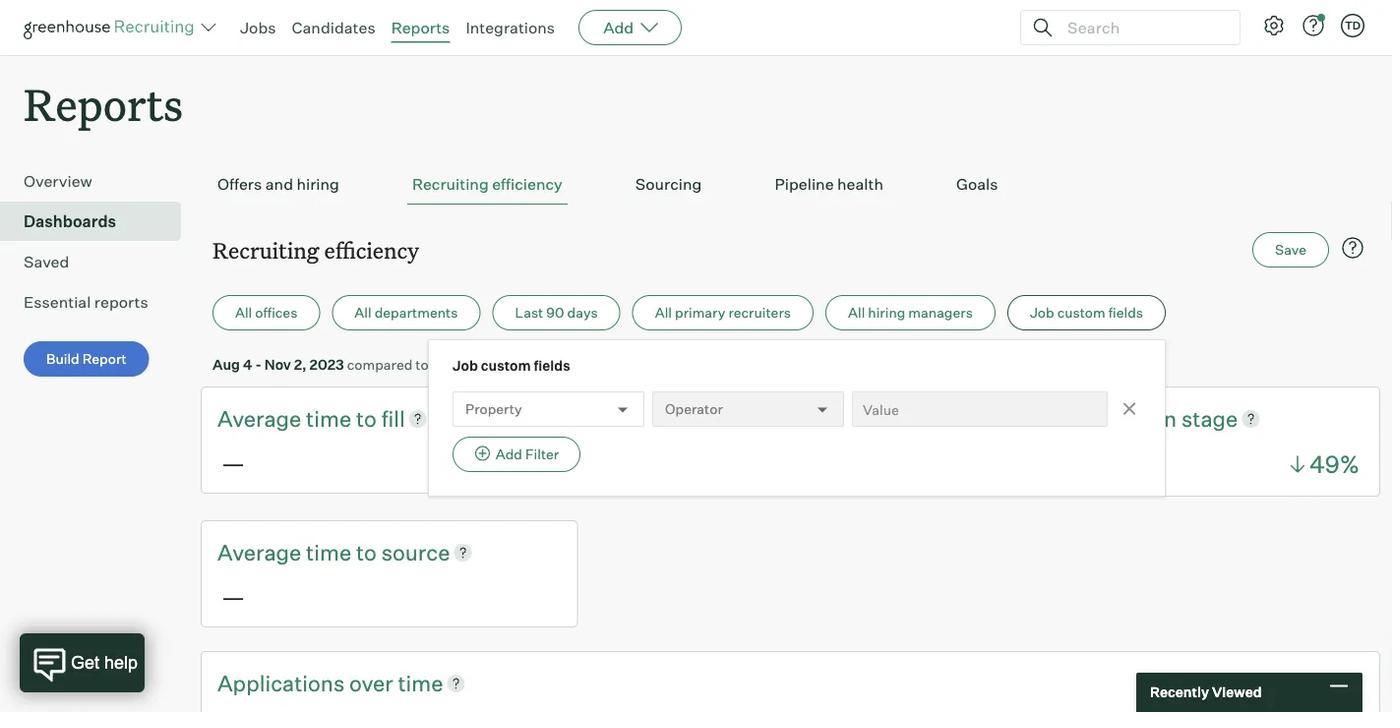 Task type: locate. For each thing, give the bounding box(es) containing it.
filter
[[526, 446, 559, 463]]

to link
[[356, 404, 382, 434], [758, 404, 783, 434], [356, 537, 382, 568]]

to link for hire
[[758, 404, 783, 434]]

all offices
[[235, 304, 298, 322]]

0 horizontal spatial job
[[453, 357, 478, 375]]

efficiency
[[492, 174, 563, 194], [324, 235, 419, 264]]

all departments
[[355, 304, 458, 322]]

to for hire
[[758, 405, 778, 432]]

1 horizontal spatial 2023
[[530, 356, 565, 373]]

time right over
[[398, 670, 443, 697]]

2 all from the left
[[355, 304, 372, 322]]

time link
[[306, 404, 356, 434], [707, 404, 758, 434], [1109, 404, 1159, 434], [306, 537, 356, 568], [398, 668, 443, 698]]

0 horizontal spatial recruiting
[[213, 235, 319, 264]]

fill link
[[382, 404, 405, 434]]

job custom fields inside button
[[1030, 304, 1144, 322]]

all for all hiring managers
[[848, 304, 865, 322]]

average time to for fill
[[218, 405, 382, 432]]

0 vertical spatial custom
[[1058, 304, 1106, 322]]

add
[[604, 18, 634, 37], [496, 446, 523, 463]]

overview link
[[24, 169, 173, 193]]

- right 6
[[475, 356, 481, 373]]

average
[[218, 405, 302, 432], [619, 405, 703, 432], [1020, 405, 1104, 432], [218, 539, 302, 566]]

2 aug from the left
[[484, 356, 512, 373]]

candidates
[[292, 18, 376, 37]]

hiring left managers
[[868, 304, 906, 322]]

goals
[[957, 174, 999, 194]]

in link
[[1159, 404, 1182, 434]]

recruiting
[[412, 174, 489, 194], [213, 235, 319, 264]]

time link left hire link
[[707, 404, 758, 434]]

1 horizontal spatial fields
[[1109, 304, 1144, 322]]

1 vertical spatial fields
[[534, 357, 571, 375]]

recently viewed
[[1151, 684, 1262, 701]]

average time in
[[1020, 405, 1182, 432]]

tab list containing offers and hiring
[[213, 165, 1369, 205]]

time link right over
[[398, 668, 443, 698]]

custom
[[1058, 304, 1106, 322], [481, 357, 531, 375]]

all departments button
[[332, 295, 481, 331]]

1 horizontal spatial reports
[[391, 18, 450, 37]]

1 horizontal spatial -
[[475, 356, 481, 373]]

hiring inside tab list
[[297, 174, 339, 194]]

all for all offices
[[235, 304, 252, 322]]

all primary recruiters button
[[633, 295, 814, 331]]

0 vertical spatial fields
[[1109, 304, 1144, 322]]

1 horizontal spatial aug
[[484, 356, 512, 373]]

6
[[463, 356, 472, 373]]

2023 right 2,
[[310, 356, 344, 373]]

reports right candidates
[[391, 18, 450, 37]]

tab list
[[213, 165, 1369, 205]]

1 vertical spatial custom
[[481, 357, 531, 375]]

reports link
[[391, 18, 450, 37]]

aug left 4
[[213, 356, 240, 373]]

1 horizontal spatial efficiency
[[492, 174, 563, 194]]

to left hire
[[758, 405, 778, 432]]

to link for source
[[356, 537, 382, 568]]

dashboards
[[24, 212, 116, 232]]

0 horizontal spatial -
[[255, 356, 262, 373]]

1 horizontal spatial job
[[1030, 304, 1055, 322]]

- right 4
[[255, 356, 262, 373]]

average link for hire
[[619, 404, 707, 434]]

all for all departments
[[355, 304, 372, 322]]

applications
[[218, 670, 345, 697]]

all left managers
[[848, 304, 865, 322]]

1 vertical spatial add
[[496, 446, 523, 463]]

0 horizontal spatial hiring
[[297, 174, 339, 194]]

recently
[[1151, 684, 1210, 701]]

reports down greenhouse recruiting "image"
[[24, 75, 183, 133]]

all left primary
[[655, 304, 672, 322]]

all left offices
[[235, 304, 252, 322]]

recruiting inside button
[[412, 174, 489, 194]]

0 vertical spatial job
[[1030, 304, 1055, 322]]

0 horizontal spatial aug
[[213, 356, 240, 373]]

aug
[[213, 356, 240, 373], [484, 356, 512, 373]]

average link
[[218, 404, 306, 434], [619, 404, 707, 434], [1020, 404, 1109, 434], [218, 537, 306, 568]]

viewed
[[1213, 684, 1262, 701]]

90
[[547, 304, 565, 322]]

time left source
[[306, 539, 352, 566]]

0 vertical spatial add
[[604, 18, 634, 37]]

recruiters
[[729, 304, 791, 322]]

integrations
[[466, 18, 555, 37]]

primary
[[675, 304, 726, 322]]

td button
[[1338, 10, 1369, 41]]

fields
[[1109, 304, 1144, 322], [534, 357, 571, 375]]

recruiting efficiency inside button
[[412, 174, 563, 194]]

all left departments
[[355, 304, 372, 322]]

to
[[416, 356, 429, 373], [356, 405, 377, 432], [758, 405, 778, 432], [356, 539, 377, 566]]

1 vertical spatial job
[[453, 357, 478, 375]]

average time to
[[218, 405, 382, 432], [619, 405, 783, 432], [218, 539, 382, 566]]

time link left source link
[[306, 537, 356, 568]]

to left source
[[356, 539, 377, 566]]

in
[[1159, 405, 1177, 432]]

0 vertical spatial —
[[221, 448, 245, 478]]

add inside popup button
[[604, 18, 634, 37]]

4 all from the left
[[848, 304, 865, 322]]

time left hire
[[707, 405, 753, 432]]

add for add filter
[[496, 446, 523, 463]]

hiring right and
[[297, 174, 339, 194]]

0 horizontal spatial 2023
[[310, 356, 344, 373]]

1 2023 from the left
[[310, 356, 344, 373]]

all hiring managers
[[848, 304, 973, 322]]

time
[[306, 405, 352, 432], [707, 405, 753, 432], [1109, 405, 1154, 432], [306, 539, 352, 566], [398, 670, 443, 697]]

1 vertical spatial hiring
[[868, 304, 906, 322]]

—
[[221, 448, 245, 478], [221, 582, 245, 612]]

0 vertical spatial efficiency
[[492, 174, 563, 194]]

compared
[[347, 356, 413, 373]]

to for source
[[356, 539, 377, 566]]

0 vertical spatial reports
[[391, 18, 450, 37]]

3 all from the left
[[655, 304, 672, 322]]

0 horizontal spatial reports
[[24, 75, 183, 133]]

1 horizontal spatial job custom fields
[[1030, 304, 1144, 322]]

days
[[568, 304, 598, 322]]

to left fill
[[356, 405, 377, 432]]

integrations link
[[466, 18, 555, 37]]

0 horizontal spatial fields
[[534, 357, 571, 375]]

0 vertical spatial recruiting
[[412, 174, 489, 194]]

1 horizontal spatial recruiting
[[412, 174, 489, 194]]

0 vertical spatial job custom fields
[[1030, 304, 1144, 322]]

reports
[[391, 18, 450, 37], [24, 75, 183, 133]]

report
[[82, 351, 127, 368]]

save button
[[1253, 232, 1330, 268]]

1 horizontal spatial custom
[[1058, 304, 1106, 322]]

recruiting efficiency button
[[407, 165, 568, 205]]

2 — from the top
[[221, 582, 245, 612]]

1 horizontal spatial add
[[604, 18, 634, 37]]

add filter
[[496, 446, 559, 463]]

job inside button
[[1030, 304, 1055, 322]]

0 vertical spatial hiring
[[297, 174, 339, 194]]

0 vertical spatial recruiting efficiency
[[412, 174, 563, 194]]

stage
[[1182, 405, 1239, 432]]

1 — from the top
[[221, 448, 245, 478]]

4
[[243, 356, 252, 373]]

time down 2,
[[306, 405, 352, 432]]

0 horizontal spatial job custom fields
[[453, 357, 571, 375]]

time left "in" on the bottom
[[1109, 405, 1154, 432]]

source link
[[382, 537, 450, 568]]

— for source
[[221, 582, 245, 612]]

2023 right 3, at left
[[530, 356, 565, 373]]

0 horizontal spatial efficiency
[[324, 235, 419, 264]]

-
[[255, 356, 262, 373], [475, 356, 481, 373]]

0 horizontal spatial add
[[496, 446, 523, 463]]

pipeline
[[775, 174, 834, 194]]

time link left fill link
[[306, 404, 356, 434]]

1 all from the left
[[235, 304, 252, 322]]

1 vertical spatial —
[[221, 582, 245, 612]]

1 vertical spatial recruiting efficiency
[[213, 235, 419, 264]]

last 90 days
[[515, 304, 598, 322]]

hire
[[783, 405, 822, 432]]

time link left stage link
[[1109, 404, 1159, 434]]

add inside button
[[496, 446, 523, 463]]

fields inside job custom fields button
[[1109, 304, 1144, 322]]

1 - from the left
[[255, 356, 262, 373]]

applications link
[[218, 668, 350, 698]]

sourcing button
[[631, 165, 707, 205]]

essential reports link
[[24, 291, 173, 314]]

hiring
[[297, 174, 339, 194], [868, 304, 906, 322]]

aug left 3, at left
[[484, 356, 512, 373]]

job
[[1030, 304, 1055, 322], [453, 357, 478, 375]]

0 horizontal spatial custom
[[481, 357, 531, 375]]

job custom fields button
[[1008, 295, 1166, 331]]

1 vertical spatial recruiting
[[213, 235, 319, 264]]

property
[[466, 401, 522, 418]]



Task type: describe. For each thing, give the bounding box(es) containing it.
average link for stage
[[1020, 404, 1109, 434]]

average for source
[[218, 539, 302, 566]]

essential
[[24, 293, 91, 312]]

dashboards link
[[24, 210, 173, 233]]

and
[[266, 174, 293, 194]]

49%
[[1310, 450, 1360, 479]]

time for fill
[[306, 405, 352, 432]]

time link for source
[[306, 537, 356, 568]]

save
[[1276, 241, 1307, 259]]

add button
[[579, 10, 682, 45]]

configure image
[[1263, 14, 1286, 37]]

Search text field
[[1063, 13, 1222, 42]]

all offices button
[[213, 295, 320, 331]]

reports
[[94, 293, 148, 312]]

1 vertical spatial reports
[[24, 75, 183, 133]]

build report button
[[24, 342, 149, 377]]

managers
[[909, 304, 973, 322]]

average for fill
[[218, 405, 302, 432]]

saved link
[[24, 250, 173, 274]]

pipeline health button
[[770, 165, 889, 205]]

stage link
[[1182, 404, 1239, 434]]

offices
[[255, 304, 298, 322]]

nov
[[264, 356, 291, 373]]

2 2023 from the left
[[530, 356, 565, 373]]

average link for source
[[218, 537, 306, 568]]

time link for hire
[[707, 404, 758, 434]]

2,
[[294, 356, 307, 373]]

custom inside button
[[1058, 304, 1106, 322]]

saved
[[24, 252, 69, 272]]

average link for fill
[[218, 404, 306, 434]]

hire link
[[783, 404, 822, 434]]

candidates link
[[292, 18, 376, 37]]

build report
[[46, 351, 127, 368]]

1 vertical spatial efficiency
[[324, 235, 419, 264]]

average time to for source
[[218, 539, 382, 566]]

over
[[350, 670, 393, 697]]

td button
[[1342, 14, 1365, 37]]

last 90 days button
[[493, 295, 621, 331]]

over link
[[350, 668, 398, 698]]

all hiring managers button
[[826, 295, 996, 331]]

time for hire
[[707, 405, 753, 432]]

2 - from the left
[[475, 356, 481, 373]]

1 vertical spatial job custom fields
[[453, 357, 571, 375]]

time for stage
[[1109, 405, 1154, 432]]

— for fill
[[221, 448, 245, 478]]

efficiency inside recruiting efficiency button
[[492, 174, 563, 194]]

all for all primary recruiters
[[655, 304, 672, 322]]

all primary recruiters
[[655, 304, 791, 322]]

to link for fill
[[356, 404, 382, 434]]

offers and hiring
[[218, 174, 339, 194]]

average for stage
[[1020, 405, 1104, 432]]

departments
[[375, 304, 458, 322]]

goals button
[[952, 165, 1003, 205]]

health
[[838, 174, 884, 194]]

1 aug from the left
[[213, 356, 240, 373]]

build
[[46, 351, 79, 368]]

offers
[[218, 174, 262, 194]]

overview
[[24, 171, 92, 191]]

to left "may"
[[416, 356, 429, 373]]

td
[[1345, 19, 1361, 32]]

sourcing
[[636, 174, 702, 194]]

may
[[432, 356, 460, 373]]

fill
[[382, 405, 405, 432]]

add filter button
[[453, 437, 581, 473]]

add for add
[[604, 18, 634, 37]]

jobs link
[[240, 18, 276, 37]]

3,
[[514, 356, 527, 373]]

Value text field
[[852, 392, 1108, 427]]

jobs
[[240, 18, 276, 37]]

average for hire
[[619, 405, 703, 432]]

time link for fill
[[306, 404, 356, 434]]

aug 4 - nov 2, 2023 compared to may 6 - aug 3, 2023
[[213, 356, 565, 373]]

time link for stage
[[1109, 404, 1159, 434]]

pipeline health
[[775, 174, 884, 194]]

source
[[382, 539, 450, 566]]

greenhouse recruiting image
[[24, 16, 201, 39]]

applications over
[[218, 670, 398, 697]]

1 horizontal spatial hiring
[[868, 304, 906, 322]]

time for source
[[306, 539, 352, 566]]

essential reports
[[24, 293, 148, 312]]

offers and hiring button
[[213, 165, 344, 205]]

faq image
[[1342, 236, 1365, 260]]

to for fill
[[356, 405, 377, 432]]

average time to for hire
[[619, 405, 783, 432]]

last
[[515, 304, 544, 322]]



Task type: vqa. For each thing, say whether or not it's contained in the screenshot.
Tasks to the middle
no



